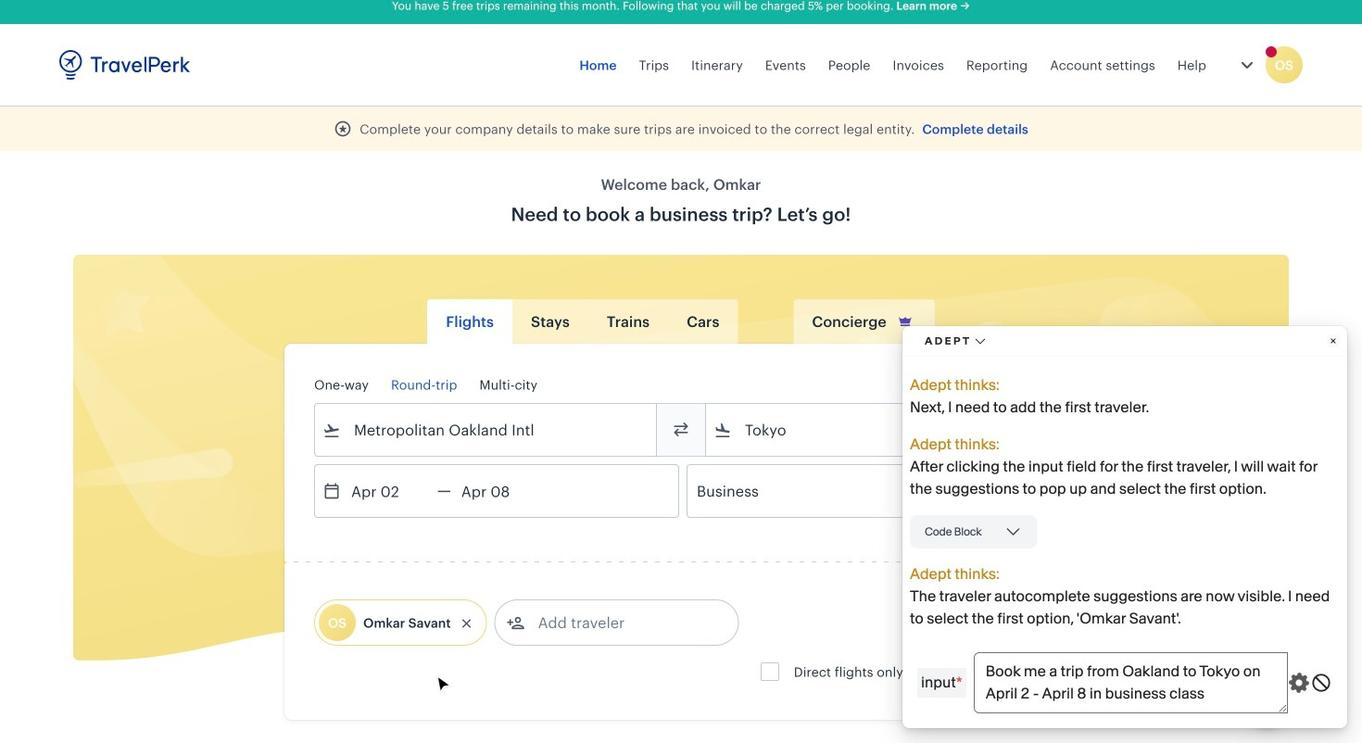 Task type: describe. For each thing, give the bounding box(es) containing it.
Add traveler search field
[[525, 608, 718, 638]]

Return text field
[[451, 465, 548, 517]]

To search field
[[732, 415, 1024, 445]]

From search field
[[341, 415, 632, 445]]



Task type: locate. For each thing, give the bounding box(es) containing it.
Depart text field
[[341, 465, 438, 517]]



Task type: vqa. For each thing, say whether or not it's contained in the screenshot.
Move backward to switch to the previous month. "icon"
no



